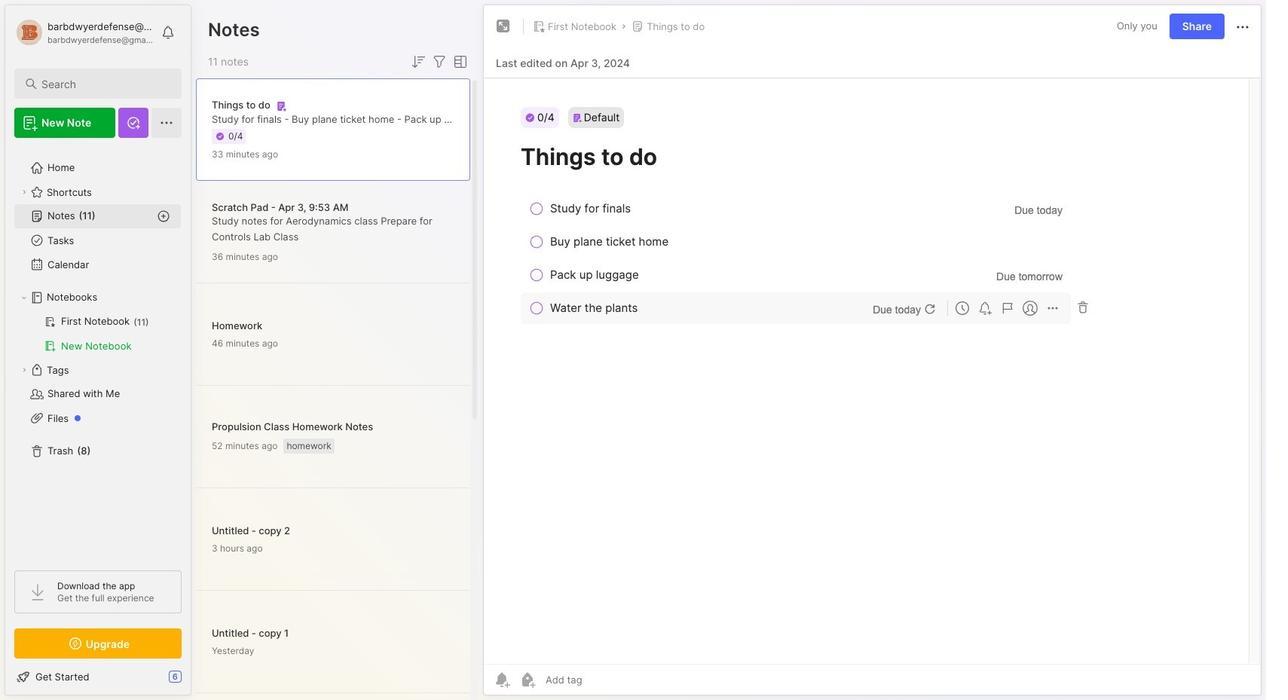 Task type: describe. For each thing, give the bounding box(es) containing it.
group inside tree
[[14, 310, 181, 358]]

More actions field
[[1234, 17, 1252, 36]]

Account field
[[14, 17, 154, 47]]

expand tags image
[[20, 366, 29, 375]]

main element
[[0, 0, 196, 700]]

Add filters field
[[430, 53, 449, 71]]

more actions image
[[1234, 18, 1252, 36]]

note window element
[[483, 5, 1262, 700]]

add a reminder image
[[493, 671, 511, 689]]

expand note image
[[494, 17, 513, 35]]

Note Editor text field
[[484, 78, 1261, 664]]

add tag image
[[519, 671, 537, 689]]



Task type: locate. For each thing, give the bounding box(es) containing it.
add filters image
[[430, 53, 449, 71]]

none search field inside main element
[[41, 75, 168, 93]]

Sort options field
[[409, 53, 427, 71]]

Add tag field
[[544, 673, 658, 687]]

None search field
[[41, 75, 168, 93]]

Search text field
[[41, 77, 168, 91]]

expand notebooks image
[[20, 293, 29, 302]]

tree inside main element
[[5, 147, 191, 557]]

tree
[[5, 147, 191, 557]]

click to collapse image
[[190, 672, 202, 690]]

Help and Learning task checklist field
[[5, 665, 191, 689]]

View options field
[[449, 53, 470, 71]]

group
[[14, 310, 181, 358]]



Task type: vqa. For each thing, say whether or not it's contained in the screenshot.
tree inside Main element
yes



